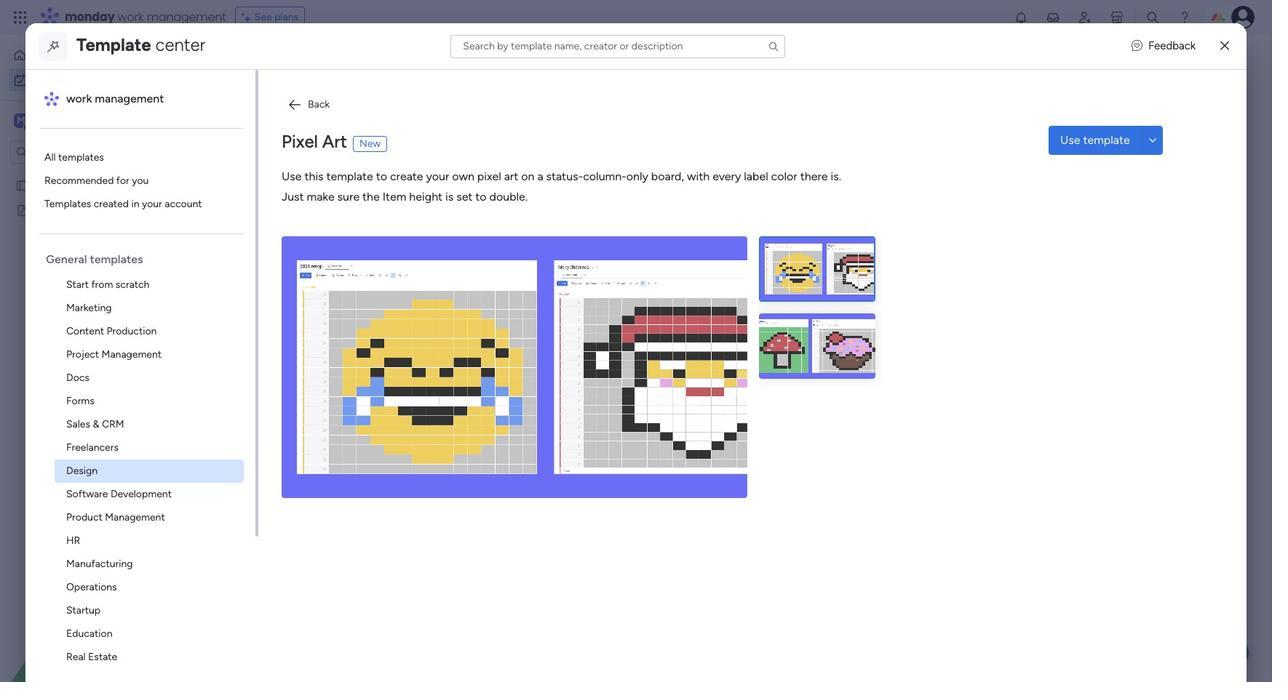 Task type: describe. For each thing, give the bounding box(es) containing it.
select product image
[[13, 10, 28, 25]]

see plans
[[255, 11, 298, 23]]

close image
[[1220, 41, 1229, 52]]

workspace selection element
[[14, 112, 122, 131]]

0 horizontal spatial to
[[376, 169, 387, 183]]

color
[[771, 169, 797, 183]]

template inside "use this template to create your own pixel art on a status-column-only board, with every label color there is. just make sure the item height is set to double."
[[326, 169, 373, 183]]

workspace
[[62, 114, 119, 127]]

home option
[[9, 44, 177, 67]]

real
[[66, 651, 86, 664]]

estate
[[88, 651, 117, 664]]

created
[[94, 198, 129, 210]]

with
[[687, 169, 710, 183]]

monday work management
[[65, 9, 226, 25]]

meeting notes
[[34, 204, 102, 216]]

feedback
[[1148, 39, 1196, 53]]

templates for general templates
[[90, 253, 143, 266]]

first
[[51, 179, 69, 191]]

all
[[44, 151, 56, 164]]

my for my work
[[33, 74, 47, 86]]

main
[[33, 114, 59, 127]]

workspace image
[[14, 113, 28, 129]]

pixel art
[[282, 131, 347, 152]]

list box containing work management
[[40, 70, 258, 683]]

sales
[[66, 418, 90, 431]]

work for monday
[[118, 9, 144, 25]]

monday marketplace image
[[1110, 10, 1124, 25]]

software development
[[66, 488, 172, 501]]

from
[[91, 279, 113, 291]]

template center
[[76, 34, 205, 55]]

software
[[66, 488, 108, 501]]

templates for all templates
[[58, 151, 104, 164]]

set
[[456, 190, 473, 203]]

work management templates element
[[40, 274, 255, 683]]

back button
[[282, 93, 336, 116]]

Search by template name, creator or description search field
[[451, 35, 785, 58]]

template
[[76, 34, 151, 55]]

update feed image
[[1046, 10, 1060, 25]]

back
[[308, 98, 330, 111]]

public board image
[[15, 178, 29, 192]]

home
[[32, 49, 60, 61]]

work for my
[[50, 74, 72, 86]]

new
[[359, 138, 381, 150]]

in
[[131, 198, 139, 210]]

project management
[[66, 349, 162, 361]]

real estate
[[66, 651, 117, 664]]

project
[[66, 349, 99, 361]]

freelancers
[[66, 442, 119, 454]]

lottie animation element
[[0, 536, 186, 683]]

see
[[255, 11, 272, 23]]

management for project management
[[102, 349, 162, 361]]

kendall parks image
[[1231, 6, 1255, 29]]

use template
[[1060, 133, 1130, 147]]

0 vertical spatial management
[[147, 9, 226, 25]]

monday
[[65, 9, 115, 25]]

templates created in your account
[[44, 198, 202, 210]]

art
[[322, 131, 347, 152]]

management inside list box
[[95, 92, 164, 106]]

production
[[107, 325, 157, 338]]

status-
[[546, 169, 583, 183]]

board,
[[651, 169, 684, 183]]

startup
[[66, 605, 100, 617]]

you
[[132, 175, 149, 187]]

item
[[383, 190, 406, 203]]

art
[[504, 169, 518, 183]]

own
[[452, 169, 474, 183]]

search everything image
[[1145, 10, 1160, 25]]

start from scratch
[[66, 279, 149, 291]]

use for use template
[[1060, 133, 1080, 147]]

product
[[66, 512, 102, 524]]

there
[[800, 169, 828, 183]]

just
[[282, 190, 304, 203]]

general
[[46, 253, 87, 266]]

home link
[[9, 44, 177, 67]]

work management
[[66, 92, 164, 106]]

my for my first board
[[34, 179, 48, 191]]

product management
[[66, 512, 165, 524]]

my work
[[33, 74, 72, 86]]

scratch
[[116, 279, 149, 291]]

column-
[[583, 169, 626, 183]]

notes
[[74, 204, 102, 216]]

forms
[[66, 395, 94, 408]]

is.
[[831, 169, 841, 183]]



Task type: vqa. For each thing, say whether or not it's contained in the screenshot.
topmost Assign
no



Task type: locate. For each thing, give the bounding box(es) containing it.
0 vertical spatial to
[[376, 169, 387, 183]]

templates up start from scratch
[[90, 253, 143, 266]]

use for use this template to create your own pixel art on a status-column-only board, with every label color there is. just make sure the item height is set to double.
[[282, 169, 302, 183]]

public board image
[[15, 203, 29, 217]]

center
[[155, 34, 205, 55]]

on
[[521, 169, 535, 183]]

lottie animation image
[[0, 536, 186, 683]]

sales & crm
[[66, 418, 124, 431]]

plans
[[274, 11, 298, 23]]

use inside "use this template to create your own pixel art on a status-column-only board, with every label color there is. just make sure the item height is set to double."
[[282, 169, 302, 183]]

for
[[116, 175, 129, 187]]

1 vertical spatial management
[[105, 512, 165, 524]]

meeting
[[34, 204, 72, 216]]

content
[[66, 325, 104, 338]]

management up center
[[147, 9, 226, 25]]

double.
[[489, 190, 528, 203]]

0 horizontal spatial your
[[142, 198, 162, 210]]

the
[[362, 190, 380, 203]]

a
[[537, 169, 543, 183]]

your right in on the left of page
[[142, 198, 162, 210]]

my left first
[[34, 179, 48, 191]]

general templates heading
[[46, 252, 255, 268]]

education
[[66, 628, 112, 640]]

0 horizontal spatial use
[[282, 169, 302, 183]]

my work link
[[9, 68, 177, 92]]

1 vertical spatial work
[[50, 74, 72, 86]]

None search field
[[451, 35, 785, 58]]

hr
[[66, 535, 80, 547]]

templates
[[44, 198, 91, 210]]

template
[[1083, 133, 1130, 147], [326, 169, 373, 183]]

0 vertical spatial templates
[[58, 151, 104, 164]]

make
[[307, 190, 335, 203]]

v2 user feedback image
[[1132, 38, 1143, 54]]

work inside option
[[50, 74, 72, 86]]

pixel
[[282, 131, 318, 152]]

start
[[66, 279, 89, 291]]

recommended
[[44, 175, 114, 187]]

my work option
[[9, 68, 177, 92]]

manufacturing
[[66, 558, 133, 571]]

my
[[33, 74, 47, 86], [34, 179, 48, 191]]

1 vertical spatial templates
[[90, 253, 143, 266]]

docs
[[66, 372, 89, 384]]

use
[[1060, 133, 1080, 147], [282, 169, 302, 183]]

work up main workspace
[[66, 92, 92, 106]]

explore element
[[40, 146, 255, 216]]

1 vertical spatial to
[[475, 190, 487, 203]]

1 vertical spatial template
[[326, 169, 373, 183]]

main workspace
[[33, 114, 119, 127]]

1 horizontal spatial use
[[1060, 133, 1080, 147]]

account
[[165, 198, 202, 210]]

use this template to create your own pixel art on a status-column-only board, with every label color there is. just make sure the item height is set to double.
[[282, 169, 841, 203]]

my inside list box
[[34, 179, 48, 191]]

to
[[376, 169, 387, 183], [475, 190, 487, 203]]

my inside option
[[33, 74, 47, 86]]

height
[[409, 190, 443, 203]]

recommended for you
[[44, 175, 149, 187]]

management
[[102, 349, 162, 361], [105, 512, 165, 524]]

see plans button
[[235, 7, 305, 28]]

templates inside heading
[[90, 253, 143, 266]]

1 vertical spatial my
[[34, 179, 48, 191]]

your
[[426, 169, 449, 183], [142, 198, 162, 210]]

2 vertical spatial work
[[66, 92, 92, 106]]

pixel
[[477, 169, 501, 183]]

crm
[[102, 418, 124, 431]]

list box containing my first board
[[0, 170, 186, 419]]

work up template center
[[118, 9, 144, 25]]

content production
[[66, 325, 157, 338]]

work inside list box
[[66, 92, 92, 106]]

only
[[626, 169, 648, 183]]

0 horizontal spatial template
[[326, 169, 373, 183]]

0 vertical spatial your
[[426, 169, 449, 183]]

development
[[111, 488, 172, 501]]

0 vertical spatial work
[[118, 9, 144, 25]]

management for product management
[[105, 512, 165, 524]]

marketing
[[66, 302, 112, 314]]

management up the workspace
[[95, 92, 164, 106]]

use template button
[[1049, 126, 1142, 155]]

template inside use template button
[[1083, 133, 1130, 147]]

general templates
[[46, 253, 143, 266]]

option
[[0, 172, 186, 175]]

is
[[445, 190, 454, 203]]

sure
[[337, 190, 360, 203]]

this
[[305, 169, 324, 183]]

label
[[744, 169, 768, 183]]

your inside "use this template to create your own pixel art on a status-column-only board, with every label color there is. just make sure the item height is set to double."
[[426, 169, 449, 183]]

management down development
[[105, 512, 165, 524]]

1 horizontal spatial to
[[475, 190, 487, 203]]

templates up 'recommended'
[[58, 151, 104, 164]]

to up the
[[376, 169, 387, 183]]

0 vertical spatial template
[[1083, 133, 1130, 147]]

board
[[71, 179, 98, 191]]

every
[[713, 169, 741, 183]]

operations
[[66, 581, 117, 594]]

0 vertical spatial my
[[33, 74, 47, 86]]

my first board
[[34, 179, 98, 191]]

your inside explore element
[[142, 198, 162, 210]]

create
[[390, 169, 423, 183]]

1 vertical spatial your
[[142, 198, 162, 210]]

help image
[[1178, 10, 1192, 25]]

feedback link
[[1132, 38, 1196, 54]]

management down "production"
[[102, 349, 162, 361]]

1 horizontal spatial template
[[1083, 133, 1130, 147]]

design
[[66, 465, 98, 477]]

0 vertical spatial management
[[102, 349, 162, 361]]

1 vertical spatial use
[[282, 169, 302, 183]]

1 horizontal spatial your
[[426, 169, 449, 183]]

templates
[[58, 151, 104, 164], [90, 253, 143, 266]]

templates inside explore element
[[58, 151, 104, 164]]

m
[[17, 114, 25, 127]]

to right 'set'
[[475, 190, 487, 203]]

work
[[118, 9, 144, 25], [50, 74, 72, 86], [66, 92, 92, 106]]

0 vertical spatial use
[[1060, 133, 1080, 147]]

&
[[93, 418, 99, 431]]

all templates
[[44, 151, 104, 164]]

my down 'home'
[[33, 74, 47, 86]]

notifications image
[[1014, 10, 1028, 25]]

use inside button
[[1060, 133, 1080, 147]]

search image
[[768, 40, 780, 52]]

list box
[[40, 70, 258, 683], [0, 170, 186, 419]]

work down 'home'
[[50, 74, 72, 86]]

invite members image
[[1078, 10, 1092, 25]]

Search in workspace field
[[31, 144, 122, 160]]

your up is
[[426, 169, 449, 183]]

1 vertical spatial management
[[95, 92, 164, 106]]



